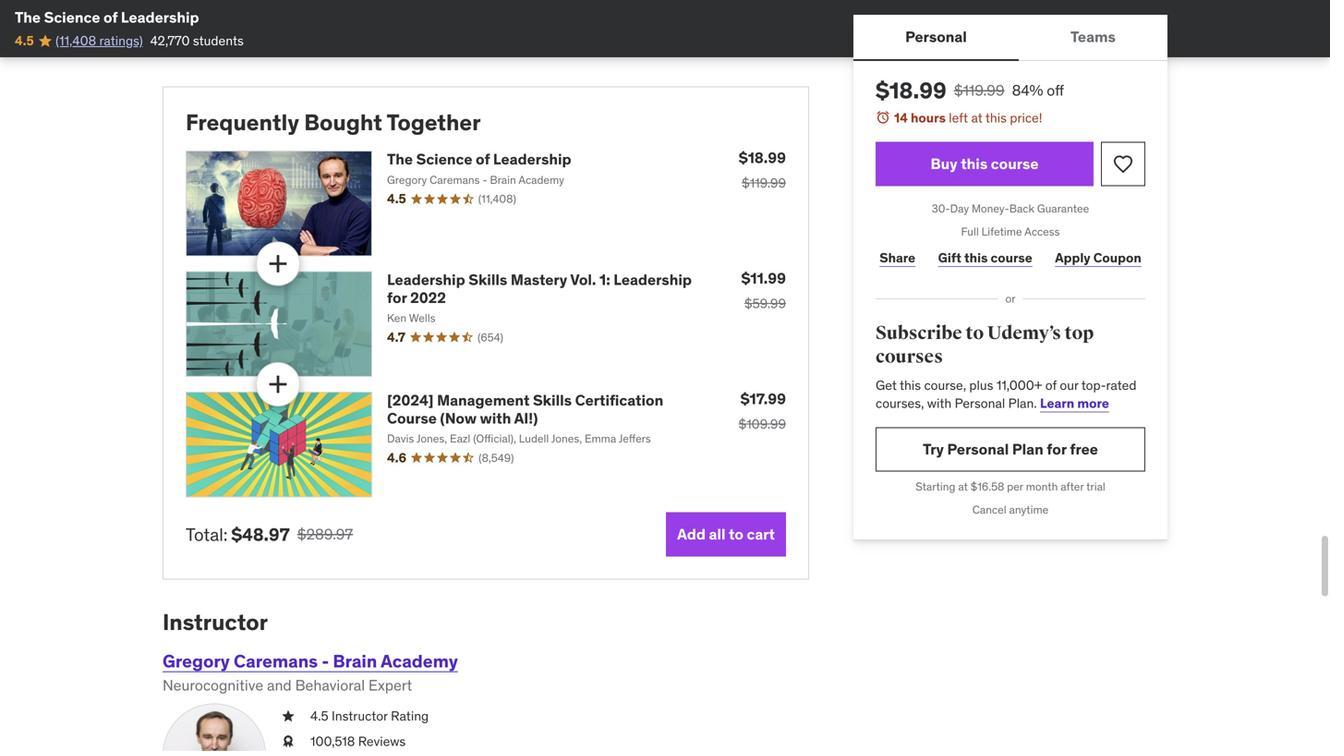 Task type: locate. For each thing, give the bounding box(es) containing it.
course down lifetime
[[991, 249, 1033, 266]]

tab list containing personal
[[854, 15, 1168, 61]]

of inside get this course, plus 11,000+ of our top-rated courses, with personal plan.
[[1046, 377, 1057, 394]]

for left 'free'
[[1047, 440, 1067, 459]]

$119.99 inside $18.99 $119.99
[[742, 175, 787, 191]]

1 horizontal spatial academy
[[519, 173, 565, 187]]

academy down the science of leadership link
[[519, 173, 565, 187]]

with down the course,
[[928, 395, 952, 412]]

skills
[[469, 270, 508, 289], [533, 391, 572, 410]]

with inside [2024] management skills certification course (now with ai!) davis jones, eazl (official), ludell jones, emma jeffers
[[480, 409, 511, 428]]

try
[[923, 440, 945, 459]]

ai!)
[[514, 409, 538, 428]]

1 horizontal spatial the
[[387, 150, 413, 169]]

subscribe to udemy's top courses
[[876, 322, 1095, 368]]

to right all
[[729, 525, 744, 544]]

add all to cart button
[[666, 513, 787, 557]]

academy
[[519, 173, 565, 187], [381, 650, 458, 672]]

the inside the science of leadership gregory caremans - brain academy
[[387, 150, 413, 169]]

0 vertical spatial science
[[44, 8, 100, 27]]

of left our
[[1046, 377, 1057, 394]]

science inside the science of leadership gregory caremans - brain academy
[[416, 150, 473, 169]]

at right left
[[972, 110, 983, 126]]

0 vertical spatial caremans
[[430, 173, 480, 187]]

0 horizontal spatial -
[[322, 650, 329, 672]]

0 horizontal spatial $18.99
[[739, 148, 787, 167]]

0 horizontal spatial $119.99
[[742, 175, 787, 191]]

course
[[991, 154, 1039, 173], [991, 249, 1033, 266]]

rating
[[391, 708, 429, 725]]

1 vertical spatial for
[[1047, 440, 1067, 459]]

neurocognitive
[[163, 676, 264, 695]]

1 horizontal spatial with
[[928, 395, 952, 412]]

1 horizontal spatial $119.99
[[955, 81, 1005, 100]]

the science of leadership
[[15, 8, 199, 27]]

access
[[1025, 224, 1060, 239]]

0 vertical spatial 4.5
[[15, 32, 34, 49]]

0 vertical spatial $119.99
[[955, 81, 1005, 100]]

11408 reviews element
[[479, 191, 517, 207]]

course up back
[[991, 154, 1039, 173]]

this for get
[[900, 377, 922, 394]]

1 horizontal spatial $18.99
[[876, 77, 947, 104]]

gregory inside 'gregory caremans - brain academy neurocognitive and behavioral expert'
[[163, 650, 230, 672]]

4.5
[[15, 32, 34, 49], [387, 191, 406, 207], [311, 708, 329, 725]]

this up courses,
[[900, 377, 922, 394]]

cancel
[[973, 503, 1007, 517]]

0 horizontal spatial 4.5
[[15, 32, 34, 49]]

personal button
[[854, 15, 1019, 59]]

gift
[[939, 249, 962, 266]]

of up (11,408)
[[476, 150, 490, 169]]

2 vertical spatial 4.5
[[311, 708, 329, 725]]

personal down plus
[[955, 395, 1006, 412]]

2 vertical spatial of
[[1046, 377, 1057, 394]]

0 horizontal spatial with
[[480, 409, 511, 428]]

0 horizontal spatial the
[[15, 8, 41, 27]]

to left udemy's
[[966, 322, 984, 345]]

0 vertical spatial brain
[[490, 173, 516, 187]]

brain up (11,408)
[[490, 173, 516, 187]]

certification
[[575, 391, 664, 410]]

0 horizontal spatial to
[[729, 525, 744, 544]]

1 horizontal spatial jones,
[[552, 432, 582, 446]]

0 horizontal spatial brain
[[333, 650, 377, 672]]

gregory inside the science of leadership gregory caremans - brain academy
[[387, 173, 427, 187]]

1 horizontal spatial gregory
[[387, 173, 427, 187]]

0 horizontal spatial gregory
[[163, 650, 230, 672]]

2022
[[410, 288, 446, 307]]

personal
[[906, 27, 968, 46], [955, 395, 1006, 412], [948, 440, 1010, 459]]

jones,
[[417, 432, 447, 446], [552, 432, 582, 446]]

1 vertical spatial caremans
[[234, 650, 318, 672]]

42,770
[[150, 32, 190, 49]]

this right buy
[[961, 154, 988, 173]]

teams button
[[1019, 15, 1168, 59]]

skills left mastery
[[469, 270, 508, 289]]

1 course from the top
[[991, 154, 1039, 173]]

leadership
[[121, 8, 199, 27], [493, 150, 572, 169], [387, 270, 466, 289], [614, 270, 692, 289]]

1 horizontal spatial skills
[[533, 391, 572, 410]]

1 horizontal spatial -
[[483, 173, 488, 187]]

1 vertical spatial $18.99
[[739, 148, 787, 167]]

1 vertical spatial gregory
[[163, 650, 230, 672]]

1 vertical spatial at
[[959, 480, 968, 494]]

42,770 students
[[150, 32, 244, 49]]

tab list
[[854, 15, 1168, 61]]

1 vertical spatial instructor
[[332, 708, 388, 725]]

1 vertical spatial 4.5
[[387, 191, 406, 207]]

expert
[[369, 676, 412, 695]]

courses
[[876, 346, 944, 368]]

2 horizontal spatial of
[[1046, 377, 1057, 394]]

0 vertical spatial $18.99
[[876, 77, 947, 104]]

or
[[1006, 292, 1016, 306]]

the science of leadership gregory caremans - brain academy
[[387, 150, 572, 187]]

1 xsmall image from the top
[[281, 708, 296, 726]]

0 vertical spatial academy
[[519, 173, 565, 187]]

1 vertical spatial -
[[322, 650, 329, 672]]

jones, left eazl
[[417, 432, 447, 446]]

1 horizontal spatial for
[[1047, 440, 1067, 459]]

0 horizontal spatial science
[[44, 8, 100, 27]]

1 horizontal spatial of
[[476, 150, 490, 169]]

1 vertical spatial science
[[416, 150, 473, 169]]

get
[[876, 377, 897, 394]]

0 horizontal spatial academy
[[381, 650, 458, 672]]

personal up $18.99 $119.99 84% off
[[906, 27, 968, 46]]

$119.99 inside $18.99 $119.99 84% off
[[955, 81, 1005, 100]]

with up (official),
[[480, 409, 511, 428]]

1 vertical spatial academy
[[381, 650, 458, 672]]

brain
[[490, 173, 516, 187], [333, 650, 377, 672]]

this right gift
[[965, 249, 988, 266]]

plan
[[1013, 440, 1044, 459]]

0 horizontal spatial caremans
[[234, 650, 318, 672]]

0 vertical spatial -
[[483, 173, 488, 187]]

4.5 up 100,518
[[311, 708, 329, 725]]

this
[[986, 110, 1007, 126], [961, 154, 988, 173], [965, 249, 988, 266], [900, 377, 922, 394]]

course,
[[925, 377, 967, 394]]

1 horizontal spatial science
[[416, 150, 473, 169]]

1 horizontal spatial brain
[[490, 173, 516, 187]]

1 horizontal spatial at
[[972, 110, 983, 126]]

0 vertical spatial gregory
[[387, 173, 427, 187]]

share button
[[876, 240, 920, 277]]

for inside try personal plan for free link
[[1047, 440, 1067, 459]]

jones, right ludell
[[552, 432, 582, 446]]

0 vertical spatial the
[[15, 8, 41, 27]]

try personal plan for free
[[923, 440, 1099, 459]]

1 vertical spatial personal
[[955, 395, 1006, 412]]

4.7
[[387, 329, 406, 345]]

share
[[880, 249, 916, 266]]

science up (11,408
[[44, 8, 100, 27]]

brain up behavioral
[[333, 650, 377, 672]]

$16.58
[[971, 480, 1005, 494]]

course inside button
[[991, 154, 1039, 173]]

0 horizontal spatial at
[[959, 480, 968, 494]]

for
[[387, 288, 407, 307], [1047, 440, 1067, 459]]

4.5 down together
[[387, 191, 406, 207]]

try personal plan for free link
[[876, 427, 1146, 472]]

1 vertical spatial xsmall image
[[281, 733, 296, 751]]

- up behavioral
[[322, 650, 329, 672]]

at
[[972, 110, 983, 126], [959, 480, 968, 494]]

4.5 left (11,408
[[15, 32, 34, 49]]

0 horizontal spatial skills
[[469, 270, 508, 289]]

buy
[[931, 154, 958, 173]]

subscribe
[[876, 322, 963, 345]]

this inside button
[[961, 154, 988, 173]]

1 vertical spatial to
[[729, 525, 744, 544]]

xsmall image
[[281, 708, 296, 726], [281, 733, 296, 751]]

instructor up neurocognitive
[[163, 609, 268, 636]]

1 vertical spatial skills
[[533, 391, 572, 410]]

$11.99
[[742, 269, 787, 288]]

leadership up 42,770
[[121, 8, 199, 27]]

4.5 instructor rating
[[311, 708, 429, 725]]

gregory caremans - brain academy link
[[163, 650, 458, 672]]

0 horizontal spatial for
[[387, 288, 407, 307]]

gregory down together
[[387, 173, 427, 187]]

0 vertical spatial skills
[[469, 270, 508, 289]]

personal up $16.58
[[948, 440, 1010, 459]]

leadership up (11,408)
[[493, 150, 572, 169]]

0 vertical spatial for
[[387, 288, 407, 307]]

0 horizontal spatial jones,
[[417, 432, 447, 446]]

of inside the science of leadership gregory caremans - brain academy
[[476, 150, 490, 169]]

of up the ratings)
[[104, 8, 118, 27]]

1 vertical spatial course
[[991, 249, 1033, 266]]

8549 reviews element
[[479, 450, 514, 466]]

learn
[[1041, 395, 1075, 412]]

(654)
[[478, 330, 504, 345]]

gregory up neurocognitive
[[163, 650, 230, 672]]

to
[[966, 322, 984, 345], [729, 525, 744, 544]]

0 vertical spatial to
[[966, 322, 984, 345]]

gift this course
[[939, 249, 1033, 266]]

1 vertical spatial of
[[476, 150, 490, 169]]

14
[[895, 110, 908, 126]]

$18.99 $119.99 84% off
[[876, 77, 1065, 104]]

month
[[1027, 480, 1059, 494]]

2 vertical spatial personal
[[948, 440, 1010, 459]]

1 vertical spatial the
[[387, 150, 413, 169]]

gregory
[[387, 173, 427, 187], [163, 650, 230, 672]]

caremans down the science of leadership link
[[430, 173, 480, 187]]

science down together
[[416, 150, 473, 169]]

xsmall image left 100,518
[[281, 733, 296, 751]]

(official),
[[473, 432, 517, 446]]

more
[[1078, 395, 1110, 412]]

1 horizontal spatial to
[[966, 322, 984, 345]]

academy inside 'gregory caremans - brain academy neurocognitive and behavioral expert'
[[381, 650, 458, 672]]

4.5 for (11,408)
[[387, 191, 406, 207]]

30-day money-back guarantee full lifetime access
[[932, 202, 1090, 239]]

0 vertical spatial course
[[991, 154, 1039, 173]]

course
[[387, 409, 437, 428]]

instructor
[[163, 609, 268, 636], [332, 708, 388, 725]]

0 vertical spatial personal
[[906, 27, 968, 46]]

the
[[15, 8, 41, 27], [387, 150, 413, 169]]

skills up ludell
[[533, 391, 572, 410]]

total:
[[186, 523, 228, 546]]

science for the science of leadership gregory caremans - brain academy
[[416, 150, 473, 169]]

2 horizontal spatial 4.5
[[387, 191, 406, 207]]

instructor up 100,518 reviews
[[332, 708, 388, 725]]

personal inside try personal plan for free link
[[948, 440, 1010, 459]]

0 horizontal spatial of
[[104, 8, 118, 27]]

0 vertical spatial instructor
[[163, 609, 268, 636]]

together
[[387, 108, 481, 136]]

leadership skills mastery vol. 1: leadership for 2022 ken wells
[[387, 270, 692, 325]]

course for buy this course
[[991, 154, 1039, 173]]

personal inside personal button
[[906, 27, 968, 46]]

davis
[[387, 432, 414, 446]]

xsmall image down and
[[281, 708, 296, 726]]

rated
[[1107, 377, 1137, 394]]

leadership up wells in the left of the page
[[387, 270, 466, 289]]

apply
[[1056, 249, 1091, 266]]

1 vertical spatial $119.99
[[742, 175, 787, 191]]

30-
[[932, 202, 951, 216]]

courses,
[[876, 395, 925, 412]]

wishlist image
[[1113, 153, 1135, 175]]

- down the science of leadership link
[[483, 173, 488, 187]]

money-
[[972, 202, 1010, 216]]

caremans up and
[[234, 650, 318, 672]]

per
[[1008, 480, 1024, 494]]

add all to cart
[[678, 525, 775, 544]]

1 vertical spatial brain
[[333, 650, 377, 672]]

academy up "expert"
[[381, 650, 458, 672]]

top-
[[1082, 377, 1107, 394]]

at left $16.58
[[959, 480, 968, 494]]

1 horizontal spatial caremans
[[430, 173, 480, 187]]

for up 'ken'
[[387, 288, 407, 307]]

ratings)
[[99, 32, 143, 49]]

0 vertical spatial xsmall image
[[281, 708, 296, 726]]

0 vertical spatial of
[[104, 8, 118, 27]]

2 course from the top
[[991, 249, 1033, 266]]

2 xsmall image from the top
[[281, 733, 296, 751]]

this inside get this course, plus 11,000+ of our top-rated courses, with personal plan.
[[900, 377, 922, 394]]

$18.99
[[876, 77, 947, 104], [739, 148, 787, 167]]

1 jones, from the left
[[417, 432, 447, 446]]



Task type: vqa. For each thing, say whether or not it's contained in the screenshot.
Aleksandrov associated with Strategies
no



Task type: describe. For each thing, give the bounding box(es) containing it.
jeffers
[[619, 432, 651, 446]]

100,518 reviews
[[311, 734, 406, 750]]

at inside starting at $16.58 per month after trial cancel anytime
[[959, 480, 968, 494]]

100,518
[[311, 734, 355, 750]]

udemy's
[[988, 322, 1062, 345]]

654 reviews element
[[478, 330, 504, 345]]

reviews
[[358, 734, 406, 750]]

our
[[1060, 377, 1079, 394]]

get this course, plus 11,000+ of our top-rated courses, with personal plan.
[[876, 377, 1137, 412]]

0 vertical spatial at
[[972, 110, 983, 126]]

brain inside 'gregory caremans - brain academy neurocognitive and behavioral expert'
[[333, 650, 377, 672]]

2 jones, from the left
[[552, 432, 582, 446]]

11,000+
[[997, 377, 1043, 394]]

1 horizontal spatial instructor
[[332, 708, 388, 725]]

$119.99 for $18.99 $119.99
[[742, 175, 787, 191]]

top
[[1065, 322, 1095, 345]]

the for the science of leadership
[[15, 8, 41, 27]]

to inside the add all to cart button
[[729, 525, 744, 544]]

add
[[678, 525, 706, 544]]

xsmall image for 100,518 reviews
[[281, 733, 296, 751]]

science for the science of leadership
[[44, 8, 100, 27]]

$59.99
[[745, 295, 787, 312]]

skills inside leadership skills mastery vol. 1: leadership for 2022 ken wells
[[469, 270, 508, 289]]

left
[[949, 110, 969, 126]]

[2024] management skills certification course (now with ai!) link
[[387, 391, 664, 428]]

wells
[[409, 311, 436, 325]]

this for gift
[[965, 249, 988, 266]]

this for buy
[[961, 154, 988, 173]]

students
[[193, 32, 244, 49]]

frequently bought together
[[186, 108, 481, 136]]

caremans inside 'gregory caremans - brain academy neurocognitive and behavioral expert'
[[234, 650, 318, 672]]

caremans inside the science of leadership gregory caremans - brain academy
[[430, 173, 480, 187]]

plan.
[[1009, 395, 1038, 412]]

skills inside [2024] management skills certification course (now with ai!) davis jones, eazl (official), ludell jones, emma jeffers
[[533, 391, 572, 410]]

cart
[[747, 525, 775, 544]]

- inside the science of leadership gregory caremans - brain academy
[[483, 173, 488, 187]]

to inside subscribe to udemy's top courses
[[966, 322, 984, 345]]

$289.97
[[297, 525, 353, 544]]

ken
[[387, 311, 407, 325]]

emma
[[585, 432, 617, 446]]

off
[[1047, 81, 1065, 100]]

frequently
[[186, 108, 299, 136]]

with inside get this course, plus 11,000+ of our top-rated courses, with personal plan.
[[928, 395, 952, 412]]

84%
[[1013, 81, 1044, 100]]

of for the science of leadership
[[104, 8, 118, 27]]

behavioral
[[295, 676, 365, 695]]

$109.99
[[739, 416, 787, 433]]

[2024] management skills certification course (now with ai!) davis jones, eazl (official), ludell jones, emma jeffers
[[387, 391, 664, 446]]

4.5 for (11,408 ratings)
[[15, 32, 34, 49]]

the science of leadership link
[[387, 150, 572, 169]]

plus
[[970, 377, 994, 394]]

learn more link
[[1041, 395, 1110, 412]]

personal inside get this course, plus 11,000+ of our top-rated courses, with personal plan.
[[955, 395, 1006, 412]]

this left price!
[[986, 110, 1007, 126]]

anytime
[[1010, 503, 1049, 517]]

course for gift this course
[[991, 249, 1033, 266]]

gift this course link
[[935, 240, 1037, 277]]

(11,408)
[[479, 192, 517, 206]]

learn more
[[1041, 395, 1110, 412]]

- inside 'gregory caremans - brain academy neurocognitive and behavioral expert'
[[322, 650, 329, 672]]

management
[[437, 391, 530, 410]]

gregory caremans - brain academy neurocognitive and behavioral expert
[[163, 650, 458, 695]]

for inside leadership skills mastery vol. 1: leadership for 2022 ken wells
[[387, 288, 407, 307]]

apply coupon button
[[1052, 240, 1146, 277]]

the for the science of leadership gregory caremans - brain academy
[[387, 150, 413, 169]]

free
[[1071, 440, 1099, 459]]

1 horizontal spatial 4.5
[[311, 708, 329, 725]]

coupon
[[1094, 249, 1142, 266]]

lifetime
[[982, 224, 1023, 239]]

mastery
[[511, 270, 568, 289]]

$18.99 $119.99
[[739, 148, 787, 191]]

(8,549)
[[479, 451, 514, 465]]

all
[[709, 525, 726, 544]]

after
[[1061, 480, 1084, 494]]

(11,408 ratings)
[[56, 32, 143, 49]]

$18.99 for $18.99 $119.99
[[739, 148, 787, 167]]

14 hours left at this price!
[[895, 110, 1043, 126]]

vol.
[[571, 270, 597, 289]]

leadership inside the science of leadership gregory caremans - brain academy
[[493, 150, 572, 169]]

alarm image
[[876, 110, 891, 125]]

0 horizontal spatial instructor
[[163, 609, 268, 636]]

xsmall image for 4.5 instructor rating
[[281, 708, 296, 726]]

buy this course button
[[876, 142, 1094, 186]]

[2024]
[[387, 391, 434, 410]]

and
[[267, 676, 292, 695]]

teams
[[1071, 27, 1116, 46]]

of for the science of leadership gregory caremans - brain academy
[[476, 150, 490, 169]]

academy inside the science of leadership gregory caremans - brain academy
[[519, 173, 565, 187]]

4.6
[[387, 449, 407, 466]]

total: $48.97 $289.97
[[186, 523, 353, 546]]

buy this course
[[931, 154, 1039, 173]]

1:
[[600, 270, 611, 289]]

leadership right 1:
[[614, 270, 692, 289]]

starting
[[916, 480, 956, 494]]

$18.99 for $18.99 $119.99 84% off
[[876, 77, 947, 104]]

$48.97
[[231, 524, 290, 546]]

$17.99 $109.99
[[739, 390, 787, 433]]

$119.99 for $18.99 $119.99 84% off
[[955, 81, 1005, 100]]

$17.99
[[741, 390, 787, 409]]

eazl
[[450, 432, 471, 446]]

apply coupon
[[1056, 249, 1142, 266]]

brain inside the science of leadership gregory caremans - brain academy
[[490, 173, 516, 187]]

price!
[[1011, 110, 1043, 126]]

bought
[[304, 108, 382, 136]]



